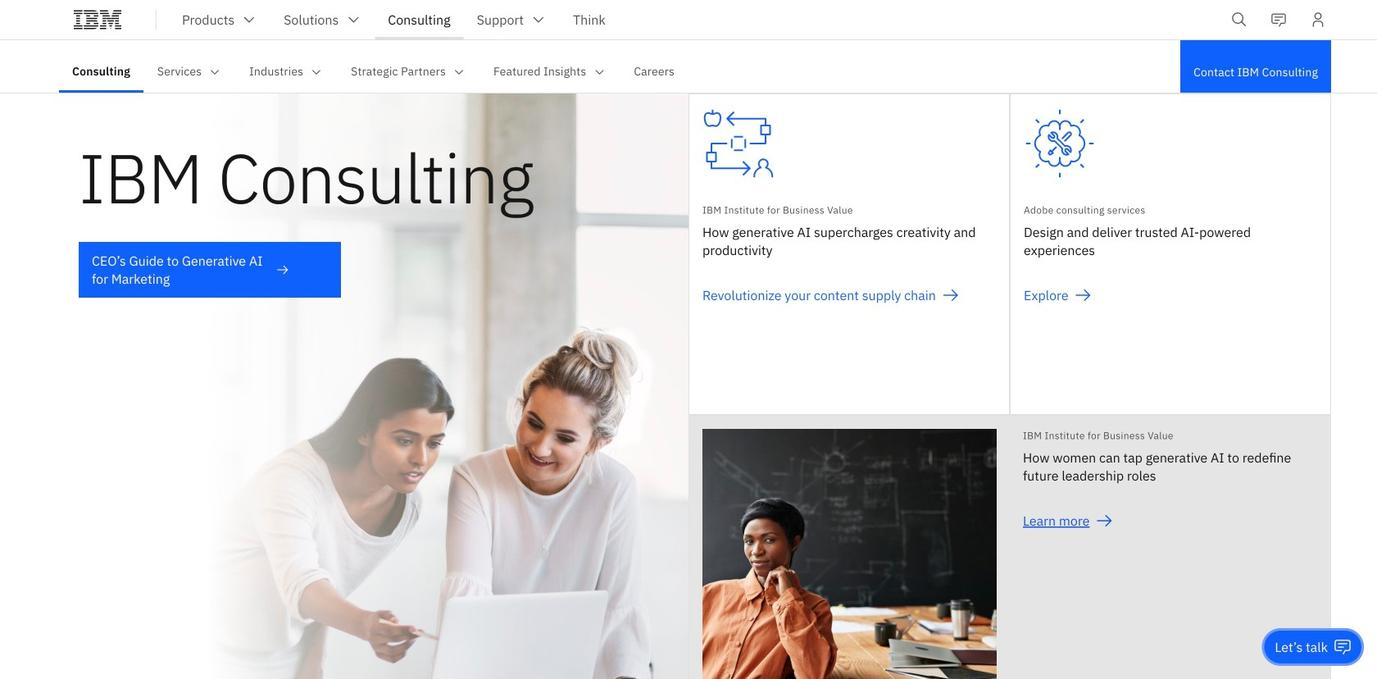 Task type: locate. For each thing, give the bounding box(es) containing it.
let's talk element
[[1276, 638, 1329, 656]]



Task type: vqa. For each thing, say whether or not it's contained in the screenshot.
YOUR PRIVACY CHOICES element
no



